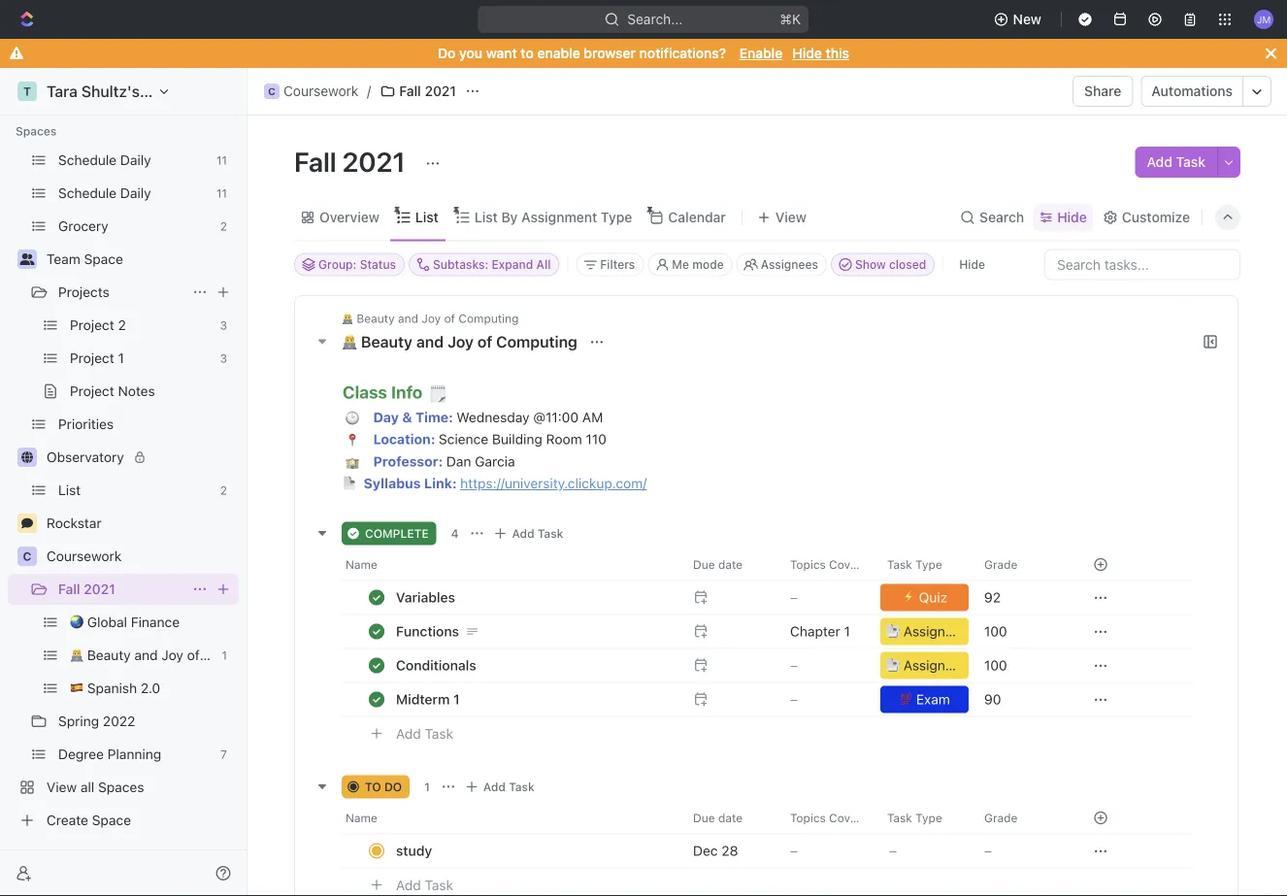 Task type: describe. For each thing, give the bounding box(es) containing it.
0 vertical spatial fall 2021
[[399, 83, 456, 99]]

closed
[[889, 258, 926, 271]]

0 vertical spatial joy
[[422, 312, 441, 326]]

🌏 global finance link
[[70, 607, 235, 638]]

quiz
[[919, 590, 948, 606]]

task up – dropdown button
[[887, 812, 912, 825]]

2 horizontal spatial joy
[[448, 333, 474, 351]]

functions
[[396, 624, 459, 640]]

view button
[[750, 195, 814, 240]]

– button
[[877, 834, 973, 869]]

view all spaces link
[[8, 772, 235, 803]]

1 vertical spatial fall 2021 link
[[58, 574, 184, 605]]

view button
[[750, 204, 814, 231]]

do you want to enable browser notifications? enable hide this
[[438, 45, 849, 61]]

name for to do
[[346, 812, 378, 825]]

👨‍💻 inside 'link'
[[70, 647, 83, 663]]

view for view all spaces
[[47, 779, 77, 795]]

2 horizontal spatial fall
[[399, 83, 421, 99]]

project 2 link
[[70, 310, 212, 341]]

assignment for chapter 1
[[904, 624, 977, 640]]

task up ⚡️
[[887, 558, 912, 572]]

1 horizontal spatial fall
[[294, 145, 336, 177]]

📑 for –
[[886, 658, 900, 674]]

0 vertical spatial beauty
[[357, 312, 395, 326]]

study link
[[391, 838, 678, 866]]

spring 2022
[[58, 713, 135, 729]]

calendar
[[668, 209, 726, 225]]

100 button for –
[[973, 649, 1070, 684]]

0 vertical spatial space
[[47, 119, 86, 135]]

new
[[1013, 11, 1042, 27]]

topics covered for 4
[[790, 558, 875, 572]]

📑 for chapter 1
[[886, 624, 900, 640]]

due date button for 4
[[682, 550, 779, 581]]

add task button up "variables" link
[[489, 523, 571, 546]]

👨‍💻 beauty and joy of computing link
[[70, 640, 272, 671]]

add task down study
[[396, 878, 453, 894]]

1 vertical spatial 2
[[118, 317, 126, 333]]

variables
[[396, 590, 455, 606]]

100 for chapter 1
[[984, 624, 1007, 640]]

0 vertical spatial type
[[601, 209, 632, 225]]

4
[[451, 527, 459, 541]]

– button for 📑  assignment
[[779, 649, 876, 684]]

create space link
[[8, 805, 235, 836]]

list for top list link
[[415, 209, 439, 225]]

due date for 1
[[693, 812, 743, 825]]

0 vertical spatial 👨‍💻
[[342, 312, 353, 326]]

covered for 4
[[829, 558, 875, 572]]

90
[[984, 692, 1001, 708]]

show closed button
[[831, 253, 935, 276]]

spring 2022 link
[[58, 706, 235, 737]]

search
[[980, 209, 1024, 225]]

share
[[1085, 83, 1122, 99]]

1 vertical spatial 👨‍💻
[[342, 333, 357, 351]]

group: status
[[318, 258, 396, 271]]

add task down midterm
[[396, 726, 453, 742]]

3 for 1
[[220, 351, 227, 365]]

rockstar
[[47, 515, 102, 531]]

🌏 global finance
[[70, 614, 180, 630]]

browser
[[584, 45, 636, 61]]

beauty inside 👨‍💻 beauty and joy of computing 'link'
[[87, 647, 131, 663]]

task up "variables" link
[[538, 527, 564, 541]]

planning
[[107, 746, 161, 762]]

assignees button
[[737, 253, 827, 276]]

1 vertical spatial of
[[478, 333, 492, 351]]

💯
[[899, 692, 913, 708]]

📑  assignment button for –
[[877, 649, 977, 684]]

assignees
[[761, 258, 818, 271]]

💯 exam
[[899, 692, 950, 708]]

0 horizontal spatial spaces
[[16, 124, 57, 138]]

comment image
[[21, 517, 33, 529]]

type for 1
[[916, 812, 942, 825]]

100 for –
[[984, 658, 1007, 674]]

workspace
[[144, 82, 224, 100]]

hide inside button
[[959, 258, 985, 271]]

11 for first schedule daily "link" from the bottom of the sidebar navigation
[[216, 186, 227, 200]]

0 vertical spatial to
[[521, 45, 534, 61]]

add up study link
[[483, 781, 506, 794]]

date for 1
[[718, 812, 743, 825]]

task down study
[[425, 878, 453, 894]]

schedule daily for 1st schedule daily "link" from the top of the sidebar navigation
[[58, 152, 151, 168]]

add up "variables" link
[[512, 527, 535, 541]]

/
[[367, 83, 371, 99]]

enable
[[537, 45, 580, 61]]

assignment for –
[[904, 658, 977, 674]]

shultz's
[[82, 82, 140, 100]]

add task up "variables" link
[[512, 527, 564, 541]]

variables link
[[391, 584, 678, 612]]

user group image
[[20, 253, 34, 265]]

add task button down study
[[387, 874, 461, 896]]

1 vertical spatial and
[[416, 333, 444, 351]]

want
[[486, 45, 517, 61]]

this
[[826, 45, 849, 61]]

of inside 'link'
[[187, 647, 200, 663]]

complete
[[365, 527, 429, 541]]

daily for first schedule daily "link" from the bottom of the sidebar navigation
[[120, 185, 151, 201]]

filters button
[[576, 253, 644, 276]]

7
[[221, 748, 227, 761]]

chapter
[[790, 624, 841, 640]]

priorities
[[58, 416, 114, 432]]

view all spaces
[[47, 779, 144, 795]]

s
[[23, 120, 31, 134]]

notifications?
[[640, 45, 726, 61]]

me mode
[[672, 258, 724, 271]]

automations
[[1152, 83, 1233, 99]]

topics covered button for 4
[[779, 550, 876, 581]]

coursework inside 'link'
[[47, 548, 122, 564]]

0 vertical spatial computing
[[459, 312, 519, 326]]

tree inside sidebar navigation
[[8, 79, 272, 836]]

task up customize
[[1176, 154, 1206, 170]]

create space
[[47, 812, 131, 828]]

all
[[81, 779, 94, 795]]

add down study
[[396, 878, 421, 894]]

due date for 4
[[693, 558, 743, 572]]

add task button up study link
[[460, 776, 543, 799]]

exam
[[916, 692, 950, 708]]

spring
[[58, 713, 99, 729]]

92
[[984, 590, 1001, 606]]

type for 4
[[916, 558, 942, 572]]

grocery
[[58, 218, 108, 234]]

100 button for chapter 1
[[973, 615, 1070, 650]]

daily for 1st schedule daily "link" from the top of the sidebar navigation
[[120, 152, 151, 168]]

1 horizontal spatial coursework
[[283, 83, 359, 99]]

1 up 🇪🇸 spanish 2.0 link
[[222, 649, 227, 662]]

show
[[855, 258, 886, 271]]

status
[[360, 258, 396, 271]]

💯 exam button
[[877, 683, 973, 718]]

0 horizontal spatial hide
[[793, 45, 822, 61]]

🇪🇸 spanish 2.0 link
[[70, 673, 235, 704]]

name button for 1
[[342, 803, 682, 834]]

topics covered for 1
[[790, 812, 875, 825]]

1 vertical spatial beauty
[[361, 333, 413, 351]]

you
[[459, 45, 483, 61]]

1 horizontal spatial 2021
[[342, 145, 406, 177]]

new button
[[986, 4, 1053, 35]]

project 1 link
[[70, 343, 212, 374]]

list by assignment type link
[[471, 204, 632, 231]]

do
[[438, 45, 456, 61]]

add task button down midterm
[[387, 723, 461, 746]]

0 horizontal spatial to
[[365, 781, 381, 794]]

– button for –
[[779, 834, 876, 869]]

overview
[[319, 209, 379, 225]]

⌘k
[[780, 11, 801, 27]]

grocery link
[[58, 211, 212, 242]]

globe image
[[21, 451, 33, 463]]

task type button for 1
[[876, 803, 973, 834]]

due date button for 1
[[682, 803, 779, 834]]

– for 💯 exam
[[790, 692, 798, 708]]

fall 2021 inside sidebar navigation
[[58, 581, 115, 597]]

grade button for 1
[[973, 803, 1070, 834]]

0 vertical spatial 👨‍💻 beauty and joy of computing
[[342, 312, 519, 326]]

tara
[[47, 82, 78, 100]]

view for view
[[776, 209, 807, 225]]

expand
[[492, 258, 533, 271]]

tara shultz's workspace
[[47, 82, 224, 100]]

assignment inside "list by assignment type" link
[[521, 209, 597, 225]]

c coursework /
[[268, 83, 371, 99]]

1 vertical spatial list link
[[58, 475, 212, 506]]

c for c
[[23, 550, 32, 563]]

– button for 💯 exam
[[779, 683, 876, 718]]

add task up study link
[[483, 781, 535, 794]]



Task type: vqa. For each thing, say whether or not it's contained in the screenshot.


Task type: locate. For each thing, give the bounding box(es) containing it.
and
[[398, 312, 418, 326], [416, 333, 444, 351], [134, 647, 158, 663]]

schedule daily link up grocery link
[[58, 178, 209, 209]]

1 inside "link"
[[118, 350, 124, 366]]

1 vertical spatial type
[[916, 558, 942, 572]]

1 vertical spatial fall
[[294, 145, 336, 177]]

1 task type button from the top
[[876, 550, 973, 581]]

1 name from the top
[[346, 558, 378, 572]]

computing down subtasks: expand all
[[459, 312, 519, 326]]

2 grade from the top
[[984, 812, 1018, 825]]

0 vertical spatial c
[[268, 85, 276, 97]]

– inside dropdown button
[[889, 843, 897, 859]]

2 3 from the top
[[220, 351, 227, 365]]

1 for chapter 1
[[844, 624, 850, 640]]

view inside sidebar navigation
[[47, 779, 77, 795]]

schedule daily
[[58, 152, 151, 168], [58, 185, 151, 201]]

0 vertical spatial topics
[[790, 558, 826, 572]]

1 schedule daily link from the top
[[58, 145, 209, 176]]

2 for list
[[220, 484, 227, 497]]

spaces down tara shultz's workspace, , "element"
[[16, 124, 57, 138]]

100 down '92'
[[984, 624, 1007, 640]]

degree planning
[[58, 746, 161, 762]]

task type for 4
[[887, 558, 942, 572]]

midterm 1
[[396, 692, 460, 708]]

📑 up 💯
[[886, 658, 900, 674]]

1 right chapter
[[844, 624, 850, 640]]

view inside button
[[776, 209, 807, 225]]

of down 🌏 global finance link
[[187, 647, 200, 663]]

task type up ⚡️
[[887, 558, 942, 572]]

1 horizontal spatial view
[[776, 209, 807, 225]]

list up "subtasks:"
[[415, 209, 439, 225]]

schedule down space link
[[58, 152, 117, 168]]

name for complete
[[346, 558, 378, 572]]

hide button
[[1034, 204, 1093, 231]]

2 📑 from the top
[[886, 658, 900, 674]]

topics for 1
[[790, 812, 826, 825]]

1 vertical spatial 👨‍💻 beauty and joy of computing
[[342, 333, 581, 351]]

coursework, , element right workspace at the left top
[[264, 83, 280, 99]]

fall
[[399, 83, 421, 99], [294, 145, 336, 177], [58, 581, 80, 597]]

task type button
[[876, 550, 973, 581], [876, 803, 973, 834]]

project down project 1
[[70, 383, 114, 399]]

1 right do
[[424, 781, 430, 794]]

2 horizontal spatial of
[[478, 333, 492, 351]]

degree planning link
[[58, 739, 213, 770]]

name
[[346, 558, 378, 572], [346, 812, 378, 825]]

1 vertical spatial 📑
[[886, 658, 900, 674]]

2 due from the top
[[693, 812, 715, 825]]

📑  assignment button for chapter 1
[[877, 615, 977, 650]]

task type for 1
[[887, 812, 942, 825]]

0 vertical spatial 2021
[[425, 83, 456, 99]]

– for ⚡️ quiz
[[790, 590, 798, 606]]

1 inside button
[[844, 624, 850, 640]]

list left by at the left of page
[[475, 209, 498, 225]]

1 vertical spatial coursework, , element
[[17, 547, 37, 566]]

0 vertical spatial name button
[[342, 550, 682, 581]]

0 horizontal spatial fall
[[58, 581, 80, 597]]

2 for grocery
[[220, 219, 227, 233]]

2 daily from the top
[[120, 185, 151, 201]]

1 topics covered from the top
[[790, 558, 875, 572]]

covered for 1
[[829, 812, 875, 825]]

2 vertical spatial beauty
[[87, 647, 131, 663]]

0 vertical spatial assignment
[[521, 209, 597, 225]]

0 vertical spatial name
[[346, 558, 378, 572]]

space up projects link
[[84, 251, 123, 267]]

project for project notes
[[70, 383, 114, 399]]

0 vertical spatial 📑
[[886, 624, 900, 640]]

0 vertical spatial due date button
[[682, 550, 779, 581]]

name down complete
[[346, 558, 378, 572]]

– button for ⚡️ quiz
[[779, 581, 876, 616]]

add up customize
[[1147, 154, 1173, 170]]

1 vertical spatial schedule
[[58, 185, 117, 201]]

1 vertical spatial name button
[[342, 803, 682, 834]]

0 vertical spatial and
[[398, 312, 418, 326]]

1 horizontal spatial hide
[[959, 258, 985, 271]]

date for 4
[[718, 558, 743, 572]]

1 100 from the top
[[984, 624, 1007, 640]]

midterm
[[396, 692, 450, 708]]

add task button up customize
[[1135, 147, 1217, 178]]

space for create
[[92, 812, 131, 828]]

task down midterm 1
[[425, 726, 453, 742]]

assignment down quiz
[[904, 624, 977, 640]]

2 task type from the top
[[887, 812, 942, 825]]

team space link
[[47, 244, 235, 275]]

project inside project notes link
[[70, 383, 114, 399]]

0 horizontal spatial coursework, , element
[[17, 547, 37, 566]]

topics covered
[[790, 558, 875, 572], [790, 812, 875, 825]]

2 schedule from the top
[[58, 185, 117, 201]]

1 project from the top
[[70, 317, 114, 333]]

11 for 1st schedule daily "link" from the top of the sidebar navigation
[[216, 153, 227, 167]]

rockstar link
[[47, 508, 235, 539]]

1 vertical spatial grade
[[984, 812, 1018, 825]]

⚡️ quiz
[[902, 590, 948, 606]]

fall 2021 up 🌏 on the left bottom
[[58, 581, 115, 597]]

project inside the project 1 "link"
[[70, 350, 114, 366]]

add task up customize
[[1147, 154, 1206, 170]]

2 vertical spatial 👨‍💻 beauty and joy of computing
[[70, 647, 272, 663]]

to right want
[[521, 45, 534, 61]]

coursework, , element
[[264, 83, 280, 99], [17, 547, 37, 566]]

list for list link to the bottom
[[58, 482, 81, 498]]

– for –
[[790, 843, 798, 859]]

task type up – dropdown button
[[887, 812, 942, 825]]

name button up study link
[[342, 803, 682, 834]]

1 topics from the top
[[790, 558, 826, 572]]

computing down 🌏 global finance link
[[203, 647, 272, 663]]

create
[[47, 812, 88, 828]]

search...
[[628, 11, 683, 27]]

1 📑  assignment 100 from the top
[[886, 624, 1007, 640]]

📑  assignment button up 💯 exam
[[877, 649, 977, 684]]

1 horizontal spatial c
[[268, 85, 276, 97]]

1 vertical spatial schedule daily link
[[58, 178, 209, 209]]

fall up 🌏 on the left bottom
[[58, 581, 80, 597]]

2 vertical spatial of
[[187, 647, 200, 663]]

0 vertical spatial schedule daily link
[[58, 145, 209, 176]]

📑  assignment 100 up exam
[[886, 658, 1007, 674]]

hide button
[[952, 253, 993, 276]]

project up project 1
[[70, 317, 114, 333]]

1 topics covered button from the top
[[779, 550, 876, 581]]

1 vertical spatial computing
[[496, 333, 578, 351]]

0 vertical spatial of
[[444, 312, 455, 326]]

2.0
[[141, 680, 160, 696]]

covered
[[829, 558, 875, 572], [829, 812, 875, 825]]

2 date from the top
[[718, 812, 743, 825]]

schedule daily up grocery
[[58, 185, 151, 201]]

list up rockstar on the left bottom
[[58, 482, 81, 498]]

📑  assignment 100 down quiz
[[886, 624, 1007, 640]]

chapter 1
[[790, 624, 850, 640]]

1 11 from the top
[[216, 153, 227, 167]]

tara shultz's workspace, , element
[[17, 82, 37, 101]]

daily up grocery link
[[120, 185, 151, 201]]

and inside 'link'
[[134, 647, 158, 663]]

hide left "this"
[[793, 45, 822, 61]]

2 due date from the top
[[693, 812, 743, 825]]

grade for 1
[[984, 812, 1018, 825]]

0 vertical spatial spaces
[[16, 124, 57, 138]]

list inside sidebar navigation
[[58, 482, 81, 498]]

2 vertical spatial project
[[70, 383, 114, 399]]

observatory link
[[47, 442, 235, 473]]

1 for project 1
[[118, 350, 124, 366]]

2 vertical spatial space
[[92, 812, 131, 828]]

1 schedule daily from the top
[[58, 152, 151, 168]]

2 vertical spatial fall
[[58, 581, 80, 597]]

0 vertical spatial fall
[[399, 83, 421, 99]]

team space
[[47, 251, 123, 267]]

daily down space link
[[120, 152, 151, 168]]

2 vertical spatial 2021
[[84, 581, 115, 597]]

assignment
[[521, 209, 597, 225], [904, 624, 977, 640], [904, 658, 977, 674]]

tree
[[8, 79, 272, 836]]

fall 2021 up overview on the top of page
[[294, 145, 411, 177]]

1 3 from the top
[[220, 318, 227, 332]]

study
[[396, 843, 432, 859]]

1 vertical spatial task type button
[[876, 803, 973, 834]]

👨‍💻
[[342, 312, 353, 326], [342, 333, 357, 351], [70, 647, 83, 663]]

📑  assignment 100
[[886, 624, 1007, 640], [886, 658, 1007, 674]]

92 button
[[973, 581, 1070, 616]]

schedule daily for first schedule daily "link" from the bottom of the sidebar navigation
[[58, 185, 151, 201]]

coursework
[[283, 83, 359, 99], [47, 548, 122, 564]]

space down view all spaces link
[[92, 812, 131, 828]]

0 vertical spatial due date
[[693, 558, 743, 572]]

0 vertical spatial topics covered button
[[779, 550, 876, 581]]

fall up overview link
[[294, 145, 336, 177]]

1 vertical spatial 3
[[220, 351, 227, 365]]

1 horizontal spatial list link
[[411, 204, 439, 231]]

2 vertical spatial 👨‍💻
[[70, 647, 83, 663]]

project for project 2
[[70, 317, 114, 333]]

1 horizontal spatial of
[[444, 312, 455, 326]]

space link
[[47, 112, 235, 143]]

📑  assignment 100 for chapter 1
[[886, 624, 1007, 640]]

to left do
[[365, 781, 381, 794]]

📑  assignment button
[[877, 615, 977, 650], [877, 649, 977, 684]]

assignment right by at the left of page
[[521, 209, 597, 225]]

0 vertical spatial due
[[693, 558, 715, 572]]

view
[[776, 209, 807, 225], [47, 779, 77, 795]]

me mode button
[[648, 253, 733, 276]]

do
[[384, 781, 402, 794]]

1 due date button from the top
[[682, 550, 779, 581]]

2021 up overview on the top of page
[[342, 145, 406, 177]]

2 schedule daily link from the top
[[58, 178, 209, 209]]

1 vertical spatial task type
[[887, 812, 942, 825]]

0 vertical spatial hide
[[793, 45, 822, 61]]

1 horizontal spatial to
[[521, 45, 534, 61]]

100 button
[[973, 615, 1070, 650], [973, 649, 1070, 684]]

0 vertical spatial grade button
[[973, 550, 1070, 581]]

project down project 2
[[70, 350, 114, 366]]

2 horizontal spatial hide
[[1057, 209, 1087, 225]]

2 right grocery link
[[220, 219, 227, 233]]

spanish
[[87, 680, 137, 696]]

⚡️ quiz button
[[877, 581, 973, 616]]

due for 4
[[693, 558, 715, 572]]

1 vertical spatial schedule daily
[[58, 185, 151, 201]]

due for 1
[[693, 812, 715, 825]]

name button for 4
[[342, 550, 682, 581]]

2 project from the top
[[70, 350, 114, 366]]

share button
[[1073, 76, 1133, 107]]

1 name button from the top
[[342, 550, 682, 581]]

fall inside sidebar navigation
[[58, 581, 80, 597]]

automations button
[[1142, 77, 1243, 106]]

beauty
[[357, 312, 395, 326], [361, 333, 413, 351], [87, 647, 131, 663]]

2 vertical spatial assignment
[[904, 658, 977, 674]]

2 📑  assignment 100 from the top
[[886, 658, 1007, 674]]

0 horizontal spatial c
[[23, 550, 32, 563]]

midterm 1 link
[[391, 686, 678, 714]]

grade for 4
[[984, 558, 1018, 572]]

1 vertical spatial date
[[718, 812, 743, 825]]

type up filters
[[601, 209, 632, 225]]

project 1
[[70, 350, 124, 366]]

1 vertical spatial topics covered button
[[779, 803, 876, 834]]

2 📑  assignment button from the top
[[877, 649, 977, 684]]

show closed
[[855, 258, 926, 271]]

– for 📑  assignment
[[790, 658, 798, 674]]

topics
[[790, 558, 826, 572], [790, 812, 826, 825]]

fall right /
[[399, 83, 421, 99]]

0 horizontal spatial coursework
[[47, 548, 122, 564]]

1 for midterm 1
[[453, 692, 460, 708]]

schedule daily link
[[58, 145, 209, 176], [58, 178, 209, 209]]

2 down projects link
[[118, 317, 126, 333]]

– button
[[779, 581, 876, 616], [779, 649, 876, 684], [779, 683, 876, 718], [779, 834, 876, 869], [973, 834, 1070, 869]]

1 grade button from the top
[[973, 550, 1070, 581]]

3 for 2
[[220, 318, 227, 332]]

2 topics covered button from the top
[[779, 803, 876, 834]]

2021 up global
[[84, 581, 115, 597]]

jm
[[1257, 13, 1271, 25]]

1 vertical spatial view
[[47, 779, 77, 795]]

spaces up create space link
[[98, 779, 144, 795]]

space
[[47, 119, 86, 135], [84, 251, 123, 267], [92, 812, 131, 828]]

0 vertical spatial topics covered
[[790, 558, 875, 572]]

fall 2021 link up 🌏 global finance
[[58, 574, 184, 605]]

subtasks:
[[433, 258, 489, 271]]

1 vertical spatial 2021
[[342, 145, 406, 177]]

coursework down rockstar on the left bottom
[[47, 548, 122, 564]]

1 vertical spatial topics
[[790, 812, 826, 825]]

2 schedule daily from the top
[[58, 185, 151, 201]]

coursework, , element inside sidebar navigation
[[17, 547, 37, 566]]

computing down all
[[496, 333, 578, 351]]

subtasks: expand all
[[433, 258, 551, 271]]

1 vertical spatial assignment
[[904, 624, 977, 640]]

2 vertical spatial 2
[[220, 484, 227, 497]]

1 due from the top
[[693, 558, 715, 572]]

notes
[[118, 383, 155, 399]]

due
[[693, 558, 715, 572], [693, 812, 715, 825]]

type up '⚡️ quiz'
[[916, 558, 942, 572]]

1 vertical spatial 📑  assignment 100
[[886, 658, 1007, 674]]

📑  assignment button down '⚡️ quiz'
[[877, 615, 977, 650]]

degree
[[58, 746, 104, 762]]

2 down observatory link
[[220, 484, 227, 497]]

Search tasks... text field
[[1046, 250, 1240, 279]]

schedule up grocery
[[58, 185, 117, 201]]

list
[[415, 209, 439, 225], [475, 209, 498, 225], [58, 482, 81, 498]]

list link up "subtasks:"
[[411, 204, 439, 231]]

add down midterm
[[396, 726, 421, 742]]

project for project 1
[[70, 350, 114, 366]]

name button
[[342, 550, 682, 581], [342, 803, 682, 834]]

90 button
[[973, 683, 1070, 718]]

team
[[47, 251, 80, 267]]

of down "subtasks:"
[[444, 312, 455, 326]]

assignment up exam
[[904, 658, 977, 674]]

view up 'assignees'
[[776, 209, 807, 225]]

type up – dropdown button
[[916, 812, 942, 825]]

2 name button from the top
[[342, 803, 682, 834]]

0 horizontal spatial view
[[47, 779, 77, 795]]

0 vertical spatial schedule daily
[[58, 152, 151, 168]]

📑 down ⚡️ quiz dropdown button
[[886, 624, 900, 640]]

0 horizontal spatial list
[[58, 482, 81, 498]]

100 button down '92'
[[973, 615, 1070, 650]]

1 📑  assignment button from the top
[[877, 615, 977, 650]]

2 11 from the top
[[216, 186, 227, 200]]

👨‍💻 beauty and joy of computing inside sidebar navigation
[[70, 647, 272, 663]]

computing inside 👨‍💻 beauty and joy of computing 'link'
[[203, 647, 272, 663]]

c down comment 'image'
[[23, 550, 32, 563]]

calendar link
[[664, 204, 726, 231]]

enable
[[740, 45, 783, 61]]

sidebar navigation
[[0, 48, 272, 896]]

name down the to do
[[346, 812, 378, 825]]

2 covered from the top
[[829, 812, 875, 825]]

space, , element
[[17, 117, 37, 137]]

2021 inside sidebar navigation
[[84, 581, 115, 597]]

overview link
[[316, 204, 379, 231]]

0 vertical spatial date
[[718, 558, 743, 572]]

of
[[444, 312, 455, 326], [478, 333, 492, 351], [187, 647, 200, 663]]

me
[[672, 258, 689, 271]]

tree containing space
[[8, 79, 272, 836]]

c inside sidebar navigation
[[23, 550, 32, 563]]

topics covered button
[[779, 550, 876, 581], [779, 803, 876, 834]]

2 name from the top
[[346, 812, 378, 825]]

topics for 4
[[790, 558, 826, 572]]

group:
[[318, 258, 357, 271]]

1 daily from the top
[[120, 152, 151, 168]]

project
[[70, 317, 114, 333], [70, 350, 114, 366], [70, 383, 114, 399]]

2
[[220, 219, 227, 233], [118, 317, 126, 333], [220, 484, 227, 497]]

1 date from the top
[[718, 558, 743, 572]]

project notes link
[[70, 376, 235, 407]]

grade button for 4
[[973, 550, 1070, 581]]

c inside c coursework /
[[268, 85, 276, 97]]

3 project from the top
[[70, 383, 114, 399]]

1 covered from the top
[[829, 558, 875, 572]]

task type button for 4
[[876, 550, 973, 581]]

t
[[23, 84, 31, 98]]

name button up "variables" link
[[342, 550, 682, 581]]

1 vertical spatial space
[[84, 251, 123, 267]]

3 right the project 2 link in the left of the page
[[220, 318, 227, 332]]

coursework link
[[47, 541, 235, 572]]

task up study link
[[509, 781, 535, 794]]

list link down observatory link
[[58, 475, 212, 506]]

c for c coursework /
[[268, 85, 276, 97]]

1 schedule from the top
[[58, 152, 117, 168]]

schedule daily down space link
[[58, 152, 151, 168]]

all
[[536, 258, 551, 271]]

conditionals
[[396, 658, 476, 674]]

0 vertical spatial covered
[[829, 558, 875, 572]]

1 vertical spatial spaces
[[98, 779, 144, 795]]

0 vertical spatial list link
[[411, 204, 439, 231]]

of down subtasks: expand all
[[478, 333, 492, 351]]

100 button up 90
[[973, 649, 1070, 684]]

0 horizontal spatial fall 2021 link
[[58, 574, 184, 605]]

space down tara
[[47, 119, 86, 135]]

2 100 from the top
[[984, 658, 1007, 674]]

2 task type button from the top
[[876, 803, 973, 834]]

2 topics covered from the top
[[790, 812, 875, 825]]

c right workspace at the left top
[[268, 85, 276, 97]]

joy
[[422, 312, 441, 326], [448, 333, 474, 351], [161, 647, 183, 663]]

topics covered button for 1
[[779, 803, 876, 834]]

project inside the project 2 link
[[70, 317, 114, 333]]

view left all
[[47, 779, 77, 795]]

0 vertical spatial grade
[[984, 558, 1018, 572]]

coursework left /
[[283, 83, 359, 99]]

0 vertical spatial 2
[[220, 219, 227, 233]]

1 horizontal spatial list
[[415, 209, 439, 225]]

projects
[[58, 284, 110, 300]]

0 vertical spatial fall 2021 link
[[375, 80, 461, 103]]

1 vertical spatial topics covered
[[790, 812, 875, 825]]

filters
[[600, 258, 635, 271]]

0 vertical spatial task type button
[[876, 550, 973, 581]]

2 horizontal spatial list
[[475, 209, 498, 225]]

1 grade from the top
[[984, 558, 1018, 572]]

0 vertical spatial coursework, , element
[[264, 83, 280, 99]]

space for team
[[84, 251, 123, 267]]

3 up project notes link
[[220, 351, 227, 365]]

2 due date button from the top
[[682, 803, 779, 834]]

0 horizontal spatial list link
[[58, 475, 212, 506]]

computing
[[459, 312, 519, 326], [496, 333, 578, 351], [203, 647, 272, 663]]

schedule daily link down space link
[[58, 145, 209, 176]]

1 horizontal spatial coursework, , element
[[264, 83, 280, 99]]

1 vertical spatial fall 2021
[[294, 145, 411, 177]]

📑  assignment 100 for –
[[886, 658, 1007, 674]]

100 up 90
[[984, 658, 1007, 674]]

fall 2021 link down do
[[375, 80, 461, 103]]

2 horizontal spatial 2021
[[425, 83, 456, 99]]

hide down search button
[[959, 258, 985, 271]]

1 100 button from the top
[[973, 615, 1070, 650]]

functions link
[[391, 618, 678, 646]]

1 vertical spatial c
[[23, 550, 32, 563]]

🇪🇸
[[70, 680, 83, 696]]

1 due date from the top
[[693, 558, 743, 572]]

1 task type from the top
[[887, 558, 942, 572]]

2 100 button from the top
[[973, 649, 1070, 684]]

2 topics from the top
[[790, 812, 826, 825]]

1 📑 from the top
[[886, 624, 900, 640]]

2 vertical spatial and
[[134, 647, 158, 663]]

1 vertical spatial to
[[365, 781, 381, 794]]

1 vertical spatial grade button
[[973, 803, 1070, 834]]

joy inside 'link'
[[161, 647, 183, 663]]

hide inside dropdown button
[[1057, 209, 1087, 225]]

space inside 'link'
[[84, 251, 123, 267]]

hide right "search"
[[1057, 209, 1087, 225]]

2 grade button from the top
[[973, 803, 1070, 834]]



